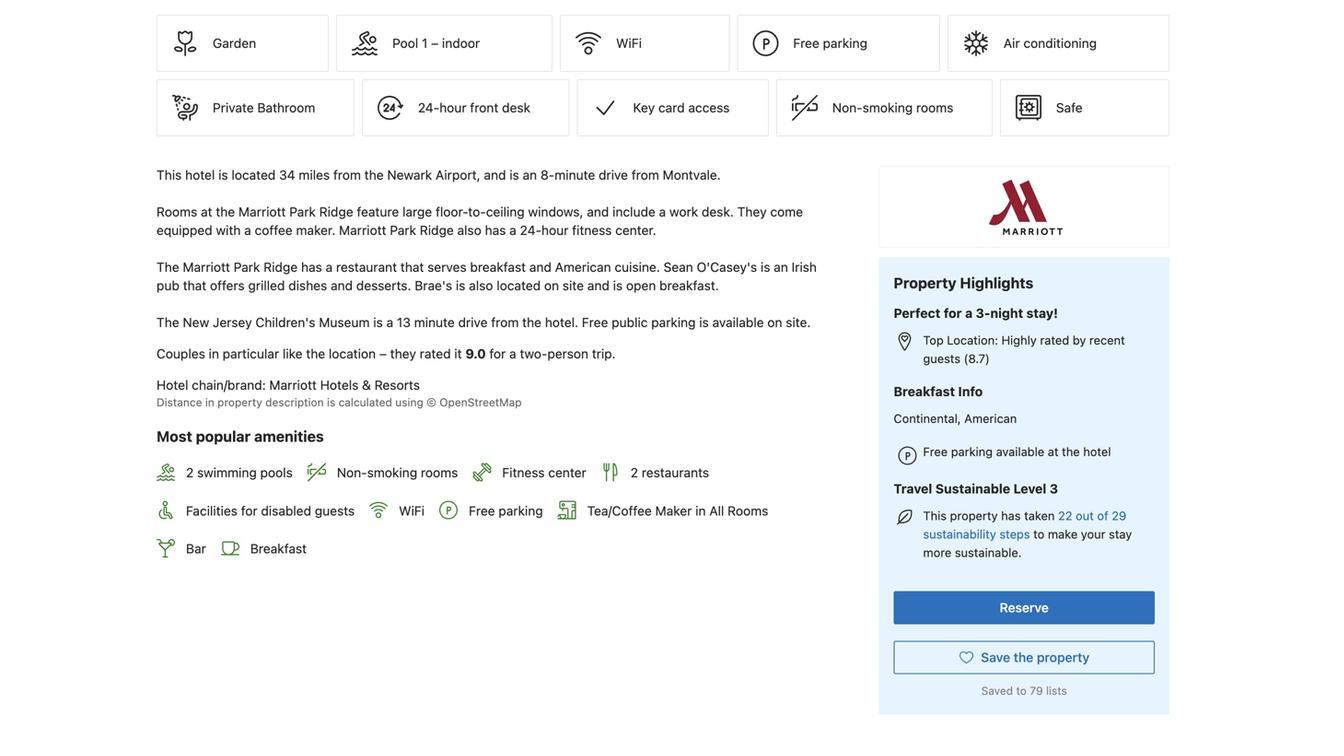 Task type: describe. For each thing, give the bounding box(es) containing it.
key
[[634, 100, 655, 115]]

top
[[924, 333, 944, 347]]

a left two-
[[510, 346, 517, 361]]

conditioning
[[1024, 36, 1098, 51]]

person
[[548, 346, 589, 361]]

garden
[[213, 36, 256, 51]]

particular
[[223, 346, 279, 361]]

couples
[[157, 346, 205, 361]]

breakfast for breakfast info
[[894, 384, 956, 399]]

parking down continental, american on the right of the page
[[952, 444, 993, 458]]

at inside this hotel is located 34 miles from the newark airport, and is an 8-minute drive from montvale. rooms at the marriott park ridge feature large floor-to-ceiling windows, and include a work desk. they come equipped with a coffee maker. marriott park ridge also has a 24-hour fitness center. the marriott park ridge has a restaurant that serves breakfast and american cuisine. sean o'casey's is an irish pub that offers grilled dishes and desserts. brae's is also located on site and is open breakfast. the new jersey children's museum is a 13 minute drive from the hotel. free public parking is available on site.
[[201, 204, 212, 219]]

restaurants
[[642, 465, 710, 480]]

include
[[613, 204, 656, 219]]

is up 'with'
[[219, 167, 228, 183]]

breakfast
[[470, 260, 526, 275]]

highly
[[1002, 333, 1037, 347]]

1 vertical spatial available
[[997, 444, 1045, 458]]

0 horizontal spatial non-
[[337, 465, 367, 480]]

site.
[[786, 315, 811, 330]]

large
[[403, 204, 432, 219]]

sean
[[664, 260, 694, 275]]

museum
[[319, 315, 370, 330]]

desk.
[[702, 204, 734, 219]]

available inside this hotel is located 34 miles from the newark airport, and is an 8-minute drive from montvale. rooms at the marriott park ridge feature large floor-to-ceiling windows, and include a work desk. they come equipped with a coffee maker. marriott park ridge also has a 24-hour fitness center. the marriott park ridge has a restaurant that serves breakfast and american cuisine. sean o'casey's is an irish pub that offers grilled dishes and desserts. brae's is also located on site and is open breakfast. the new jersey children's museum is a 13 minute drive from the hotel. free public parking is available on site.
[[713, 315, 764, 330]]

1 vertical spatial hotel
[[1084, 444, 1112, 458]]

open
[[627, 278, 656, 293]]

location
[[329, 346, 376, 361]]

is down serves
[[456, 278, 466, 293]]

private
[[213, 100, 254, 115]]

and right site
[[588, 278, 610, 293]]

reserve button
[[894, 591, 1156, 624]]

safe
[[1057, 100, 1083, 115]]

all
[[710, 503, 725, 518]]

– inside pool 1 – indoor button
[[431, 36, 439, 51]]

this hotel is located 34 miles from the newark airport, and is an 8-minute drive from montvale. rooms at the marriott park ridge feature large floor-to-ceiling windows, and include a work desk. they come equipped with a coffee maker. marriott park ridge also has a 24-hour fitness center. the marriott park ridge has a restaurant that serves breakfast and american cuisine. sean o'casey's is an irish pub that offers grilled dishes and desserts. brae's is also located on site and is open breakfast. the new jersey children's museum is a 13 minute drive from the hotel. free public parking is available on site.
[[157, 167, 821, 330]]

fitness
[[503, 465, 545, 480]]

sustainable
[[936, 481, 1011, 496]]

2 vertical spatial ridge
[[264, 260, 298, 275]]

0 horizontal spatial has
[[301, 260, 322, 275]]

wifi inside "button"
[[617, 36, 642, 51]]

and up fitness
[[587, 204, 609, 219]]

two-
[[520, 346, 548, 361]]

maker
[[656, 503, 692, 518]]

breakfast.
[[660, 278, 719, 293]]

the right 'like' at the left top
[[306, 346, 325, 361]]

1 horizontal spatial at
[[1048, 444, 1059, 458]]

the up 22
[[1063, 444, 1081, 458]]

(8.7)
[[964, 351, 990, 365]]

0 horizontal spatial minute
[[414, 315, 455, 330]]

&
[[362, 377, 371, 393]]

brae's
[[415, 278, 453, 293]]

0 horizontal spatial non-smoking rooms
[[337, 465, 458, 480]]

22 out of 29 sustainability steps
[[924, 509, 1127, 541]]

marriott up coffee
[[239, 204, 286, 219]]

2 horizontal spatial park
[[390, 223, 417, 238]]

steps
[[1000, 527, 1031, 541]]

the left newark
[[365, 167, 384, 183]]

1 horizontal spatial from
[[491, 315, 519, 330]]

indoor
[[442, 36, 480, 51]]

serves
[[428, 260, 467, 275]]

lists
[[1047, 684, 1068, 697]]

they
[[738, 204, 767, 219]]

center
[[549, 465, 587, 480]]

card
[[659, 100, 685, 115]]

22 out of 29 sustainability steps link
[[924, 509, 1127, 541]]

property highlights
[[894, 274, 1034, 292]]

saved to 79 lists
[[982, 684, 1068, 697]]

1 vertical spatial for
[[490, 346, 506, 361]]

1 vertical spatial an
[[774, 260, 789, 275]]

info
[[959, 384, 983, 399]]

0 horizontal spatial an
[[523, 167, 537, 183]]

location:
[[948, 333, 999, 347]]

a down ceiling
[[510, 223, 517, 238]]

bathroom
[[258, 100, 315, 115]]

wifi button
[[560, 15, 730, 72]]

this for this property has taken
[[924, 509, 947, 522]]

0 horizontal spatial rooms
[[421, 465, 458, 480]]

hotels
[[320, 377, 359, 393]]

1
[[422, 36, 428, 51]]

0 horizontal spatial wifi
[[399, 503, 425, 518]]

and right breakfast
[[530, 260, 552, 275]]

fitness center
[[503, 465, 587, 480]]

feature
[[357, 204, 399, 219]]

free parking inside button
[[794, 36, 868, 51]]

1 horizontal spatial that
[[401, 260, 424, 275]]

3
[[1050, 481, 1059, 496]]

0 vertical spatial on
[[545, 278, 559, 293]]

coffee
[[255, 223, 293, 238]]

disabled
[[261, 503, 312, 518]]

like
[[283, 346, 303, 361]]

continental,
[[894, 411, 962, 425]]

pub
[[157, 278, 180, 293]]

0 vertical spatial in
[[209, 346, 219, 361]]

0 horizontal spatial park
[[234, 260, 260, 275]]

free inside button
[[794, 36, 820, 51]]

irish
[[792, 260, 817, 275]]

come
[[771, 204, 804, 219]]

stay!
[[1027, 305, 1059, 321]]

breakfast for breakfast
[[250, 541, 307, 556]]

9.0
[[466, 346, 486, 361]]

1 vertical spatial located
[[497, 278, 541, 293]]

24- inside this hotel is located 34 miles from the newark airport, and is an 8-minute drive from montvale. rooms at the marriott park ridge feature large floor-to-ceiling windows, and include a work desk. they come equipped with a coffee maker. marriott park ridge also has a 24-hour fitness center. the marriott park ridge has a restaurant that serves breakfast and american cuisine. sean o'casey's is an irish pub that offers grilled dishes and desserts. brae's is also located on site and is open breakfast. the new jersey children's museum is a 13 minute drive from the hotel. free public parking is available on site.
[[520, 223, 542, 238]]

newark
[[387, 167, 432, 183]]

1 horizontal spatial on
[[768, 315, 783, 330]]

american inside this hotel is located 34 miles from the newark airport, and is an 8-minute drive from montvale. rooms at the marriott park ridge feature large floor-to-ceiling windows, and include a work desk. they come equipped with a coffee maker. marriott park ridge also has a 24-hour fitness center. the marriott park ridge has a restaurant that serves breakfast and american cuisine. sean o'casey's is an irish pub that offers grilled dishes and desserts. brae's is also located on site and is open breakfast. the new jersey children's museum is a 13 minute drive from the hotel. free public parking is available on site.
[[555, 260, 612, 275]]

private bathroom button
[[157, 79, 355, 137]]

recent
[[1090, 333, 1126, 347]]

0 vertical spatial has
[[485, 223, 506, 238]]

1 vertical spatial –
[[380, 346, 387, 361]]

perfect
[[894, 305, 941, 321]]

13
[[397, 315, 411, 330]]

2 horizontal spatial has
[[1002, 509, 1022, 522]]

2 vertical spatial in
[[696, 503, 706, 518]]

night
[[991, 305, 1024, 321]]

8-
[[541, 167, 555, 183]]

0 horizontal spatial smoking
[[367, 465, 418, 480]]

for for 3-
[[944, 305, 963, 321]]

property inside dropdown button
[[1038, 650, 1090, 665]]

travel sustainable level  3
[[894, 481, 1059, 496]]

is left 13
[[373, 315, 383, 330]]

couples in particular like the location – they rated it 9.0 for a two-person trip.
[[157, 346, 616, 361]]

79
[[1030, 684, 1044, 697]]

miles
[[299, 167, 330, 183]]

is right o'casey's
[[761, 260, 771, 275]]

air
[[1004, 36, 1021, 51]]

0 horizontal spatial to
[[1017, 684, 1027, 697]]

jersey
[[213, 315, 252, 330]]

2 restaurants
[[631, 465, 710, 480]]

most popular amenities
[[157, 428, 324, 445]]

calculated
[[339, 396, 392, 409]]

0 horizontal spatial from
[[334, 167, 361, 183]]

0 vertical spatial ridge
[[319, 204, 354, 219]]

level
[[1014, 481, 1047, 496]]

tea/coffee
[[588, 503, 652, 518]]

in inside hotel chain/brand: marriott hotels & resorts distance in property description is calculated using © openstreetmap
[[205, 396, 215, 409]]

swimming
[[197, 465, 257, 480]]

children's
[[256, 315, 316, 330]]

and right the airport,
[[484, 167, 506, 183]]

rooms inside button
[[917, 100, 954, 115]]

this for this hotel is located 34 miles from the newark airport, and is an 8-minute drive from montvale. rooms at the marriott park ridge feature large floor-to-ceiling windows, and include a work desk. they come equipped with a coffee maker. marriott park ridge also has a 24-hour fitness center. the marriott park ridge has a restaurant that serves breakfast and american cuisine. sean o'casey's is an irish pub that offers grilled dishes and desserts. brae's is also located on site and is open breakfast. the new jersey children's museum is a 13 minute drive from the hotel. free public parking is available on site.
[[157, 167, 182, 183]]

maker.
[[296, 223, 336, 238]]

parking inside button
[[823, 36, 868, 51]]

this property has taken
[[924, 509, 1059, 522]]

1 vertical spatial guests
[[315, 503, 355, 518]]



Task type: locate. For each thing, give the bounding box(es) containing it.
1 vertical spatial american
[[965, 411, 1018, 425]]

0 horizontal spatial guests
[[315, 503, 355, 518]]

1 horizontal spatial –
[[431, 36, 439, 51]]

marriott inside hotel chain/brand: marriott hotels & resorts distance in property description is calculated using © openstreetmap
[[270, 377, 317, 393]]

non-smoking rooms down using
[[337, 465, 458, 480]]

ridge down floor-
[[420, 223, 454, 238]]

1 vertical spatial breakfast
[[250, 541, 307, 556]]

1 horizontal spatial 2
[[631, 465, 639, 480]]

1 vertical spatial property
[[951, 509, 999, 522]]

on left site
[[545, 278, 559, 293]]

pool 1 – indoor button
[[336, 15, 553, 72]]

in down chain/brand:
[[205, 396, 215, 409]]

resorts
[[375, 377, 420, 393]]

by
[[1073, 333, 1087, 347]]

in left all
[[696, 503, 706, 518]]

they
[[390, 346, 416, 361]]

0 horizontal spatial –
[[380, 346, 387, 361]]

0 vertical spatial minute
[[555, 167, 596, 183]]

air conditioning button
[[948, 15, 1170, 72]]

0 vertical spatial non-smoking rooms
[[833, 100, 954, 115]]

rated left by
[[1041, 333, 1070, 347]]

0 horizontal spatial this
[[157, 167, 182, 183]]

0 horizontal spatial on
[[545, 278, 559, 293]]

the left new
[[157, 315, 179, 330]]

non- inside button
[[833, 100, 863, 115]]

a up dishes at the left
[[326, 260, 333, 275]]

parking inside this hotel is located 34 miles from the newark airport, and is an 8-minute drive from montvale. rooms at the marriott park ridge feature large floor-to-ceiling windows, and include a work desk. they come equipped with a coffee maker. marriott park ridge also has a 24-hour fitness center. the marriott park ridge has a restaurant that serves breakfast and american cuisine. sean o'casey's is an irish pub that offers grilled dishes and desserts. brae's is also located on site and is open breakfast. the new jersey children's museum is a 13 minute drive from the hotel. free public parking is available on site.
[[652, 315, 696, 330]]

public
[[612, 315, 648, 330]]

most
[[157, 428, 192, 445]]

2 swimming pools
[[186, 465, 293, 480]]

property down chain/brand:
[[218, 396, 262, 409]]

free parking down "fitness" on the left of the page
[[469, 503, 543, 518]]

0 horizontal spatial free parking
[[469, 503, 543, 518]]

0 horizontal spatial 24-
[[418, 100, 440, 115]]

2 2 from the left
[[631, 465, 639, 480]]

0 vertical spatial free parking
[[794, 36, 868, 51]]

rated left it
[[420, 346, 451, 361]]

1 horizontal spatial for
[[490, 346, 506, 361]]

0 vertical spatial breakfast
[[894, 384, 956, 399]]

windows,
[[528, 204, 584, 219]]

0 vertical spatial drive
[[599, 167, 628, 183]]

desserts.
[[357, 278, 411, 293]]

park down large
[[390, 223, 417, 238]]

description
[[265, 396, 324, 409]]

0 horizontal spatial available
[[713, 315, 764, 330]]

– right the "1"
[[431, 36, 439, 51]]

0 horizontal spatial 2
[[186, 465, 194, 480]]

front
[[470, 100, 499, 115]]

has up dishes at the left
[[301, 260, 322, 275]]

fitness
[[572, 223, 612, 238]]

the up pub
[[157, 260, 179, 275]]

1 horizontal spatial rooms
[[917, 100, 954, 115]]

smoking down free parking button
[[863, 100, 913, 115]]

0 vertical spatial park
[[290, 204, 316, 219]]

park up offers
[[234, 260, 260, 275]]

on left site.
[[768, 315, 783, 330]]

facilities for disabled guests
[[186, 503, 355, 518]]

1 vertical spatial non-
[[337, 465, 367, 480]]

property up sustainability at the bottom
[[951, 509, 999, 522]]

has up steps on the right bottom of the page
[[1002, 509, 1022, 522]]

0 vertical spatial this
[[157, 167, 182, 183]]

1 vertical spatial 24-
[[520, 223, 542, 238]]

1 horizontal spatial this
[[924, 509, 947, 522]]

located left 34
[[232, 167, 276, 183]]

out
[[1076, 509, 1095, 522]]

0 vertical spatial at
[[201, 204, 212, 219]]

park up maker.
[[290, 204, 316, 219]]

located down breakfast
[[497, 278, 541, 293]]

is left open
[[613, 278, 623, 293]]

drive up include
[[599, 167, 628, 183]]

0 horizontal spatial american
[[555, 260, 612, 275]]

1 2 from the left
[[186, 465, 194, 480]]

1 horizontal spatial smoking
[[863, 100, 913, 115]]

–
[[431, 36, 439, 51], [380, 346, 387, 361]]

1 horizontal spatial rooms
[[728, 503, 769, 518]]

a right 'with'
[[244, 223, 251, 238]]

ridge up maker.
[[319, 204, 354, 219]]

©
[[427, 396, 437, 409]]

0 vertical spatial that
[[401, 260, 424, 275]]

29
[[1112, 509, 1127, 522]]

1 horizontal spatial guests
[[924, 351, 961, 365]]

and down restaurant
[[331, 278, 353, 293]]

1 horizontal spatial american
[[965, 411, 1018, 425]]

available down o'casey's
[[713, 315, 764, 330]]

for for guests
[[241, 503, 258, 518]]

pool 1 – indoor
[[393, 36, 480, 51]]

rooms up equipped
[[157, 204, 197, 219]]

22
[[1059, 509, 1073, 522]]

rooms
[[157, 204, 197, 219], [728, 503, 769, 518]]

2 vertical spatial park
[[234, 260, 260, 275]]

has down ceiling
[[485, 223, 506, 238]]

smoking inside button
[[863, 100, 913, 115]]

2 horizontal spatial for
[[944, 305, 963, 321]]

1 horizontal spatial an
[[774, 260, 789, 275]]

guests
[[924, 351, 961, 365], [315, 503, 355, 518]]

the inside dropdown button
[[1014, 650, 1034, 665]]

to make your stay more sustainable.
[[924, 527, 1133, 559]]

trip.
[[592, 346, 616, 361]]

non-smoking rooms inside non-smoking rooms button
[[833, 100, 954, 115]]

marriott down feature
[[339, 223, 387, 238]]

airport,
[[436, 167, 481, 183]]

save the property button
[[894, 641, 1156, 674]]

at up the 3
[[1048, 444, 1059, 458]]

is left 8-
[[510, 167, 520, 183]]

non-smoking rooms down free parking button
[[833, 100, 954, 115]]

also down to-
[[458, 223, 482, 238]]

2
[[186, 465, 194, 480], [631, 465, 639, 480]]

for left 3-
[[944, 305, 963, 321]]

marriott hotels & resorts image
[[990, 180, 1064, 235]]

breakfast up continental,
[[894, 384, 956, 399]]

that up brae's
[[401, 260, 424, 275]]

non-smoking rooms button
[[777, 79, 993, 137]]

bar
[[186, 541, 206, 556]]

– left the they
[[380, 346, 387, 361]]

1 horizontal spatial non-smoking rooms
[[833, 100, 954, 115]]

2 horizontal spatial ridge
[[420, 223, 454, 238]]

1 vertical spatial also
[[469, 278, 493, 293]]

0 vertical spatial american
[[555, 260, 612, 275]]

hotel up of
[[1084, 444, 1112, 458]]

is down breakfast.
[[700, 315, 709, 330]]

0 vertical spatial hour
[[440, 100, 467, 115]]

0 horizontal spatial located
[[232, 167, 276, 183]]

continental, american
[[894, 411, 1018, 425]]

1 the from the top
[[157, 260, 179, 275]]

minute up windows,
[[555, 167, 596, 183]]

2 up tea/coffee
[[631, 465, 639, 480]]

available up level
[[997, 444, 1045, 458]]

sustainability
[[924, 527, 997, 541]]

hour inside this hotel is located 34 miles from the newark airport, and is an 8-minute drive from montvale. rooms at the marriott park ridge feature large floor-to-ceiling windows, and include a work desk. they come equipped with a coffee maker. marriott park ridge also has a 24-hour fitness center. the marriott park ridge has a restaurant that serves breakfast and american cuisine. sean o'casey's is an irish pub that offers grilled dishes and desserts. brae's is also located on site and is open breakfast. the new jersey children's museum is a 13 minute drive from the hotel. free public parking is available on site.
[[542, 223, 569, 238]]

hour inside button
[[440, 100, 467, 115]]

the left hotel.
[[523, 315, 542, 330]]

to inside the to make your stay more sustainable.
[[1034, 527, 1045, 541]]

to down taken
[[1034, 527, 1045, 541]]

o'casey's
[[697, 260, 758, 275]]

parking
[[823, 36, 868, 51], [652, 315, 696, 330], [952, 444, 993, 458], [499, 503, 543, 518]]

0 vertical spatial hotel
[[185, 167, 215, 183]]

stay
[[1110, 527, 1133, 541]]

1 vertical spatial on
[[768, 315, 783, 330]]

2 horizontal spatial property
[[1038, 650, 1090, 665]]

grilled
[[248, 278, 285, 293]]

also down breakfast
[[469, 278, 493, 293]]

make
[[1049, 527, 1078, 541]]

minute right 13
[[414, 315, 455, 330]]

drive
[[599, 167, 628, 183], [458, 315, 488, 330]]

this up equipped
[[157, 167, 182, 183]]

highlights
[[961, 274, 1034, 292]]

a left 3-
[[966, 305, 973, 321]]

offers
[[210, 278, 245, 293]]

1 horizontal spatial breakfast
[[894, 384, 956, 399]]

this inside this hotel is located 34 miles from the newark airport, and is an 8-minute drive from montvale. rooms at the marriott park ridge feature large floor-to-ceiling windows, and include a work desk. they come equipped with a coffee maker. marriott park ridge also has a 24-hour fitness center. the marriott park ridge has a restaurant that serves breakfast and american cuisine. sean o'casey's is an irish pub that offers grilled dishes and desserts. brae's is also located on site and is open breakfast. the new jersey children's museum is a 13 minute drive from the hotel. free public parking is available on site.
[[157, 167, 182, 183]]

0 vertical spatial smoking
[[863, 100, 913, 115]]

for left disabled
[[241, 503, 258, 518]]

smoking down using
[[367, 465, 418, 480]]

24- left front
[[418, 100, 440, 115]]

24- inside button
[[418, 100, 440, 115]]

american
[[555, 260, 612, 275], [965, 411, 1018, 425]]

in right 'couples' on the left top
[[209, 346, 219, 361]]

free parking button
[[737, 15, 941, 72]]

free parking up non-smoking rooms button
[[794, 36, 868, 51]]

0 horizontal spatial rooms
[[157, 204, 197, 219]]

1 horizontal spatial non-
[[833, 100, 863, 115]]

hotel
[[157, 377, 188, 393]]

1 vertical spatial rooms
[[421, 465, 458, 480]]

smoking
[[863, 100, 913, 115], [367, 465, 418, 480]]

parking up non-smoking rooms button
[[823, 36, 868, 51]]

1 horizontal spatial ridge
[[319, 204, 354, 219]]

0 horizontal spatial property
[[218, 396, 262, 409]]

the right save
[[1014, 650, 1034, 665]]

0 horizontal spatial hour
[[440, 100, 467, 115]]

is down hotels
[[327, 396, 336, 409]]

drive up 9.0
[[458, 315, 488, 330]]

parking down breakfast.
[[652, 315, 696, 330]]

2 vertical spatial property
[[1038, 650, 1090, 665]]

a left 13
[[387, 315, 394, 330]]

breakfast down disabled
[[250, 541, 307, 556]]

rooms right all
[[728, 503, 769, 518]]

facilities
[[186, 503, 238, 518]]

the up 'with'
[[216, 204, 235, 219]]

1 vertical spatial ridge
[[420, 223, 454, 238]]

hotel chain/brand: marriott hotels & resorts distance in property description is calculated using © openstreetmap
[[157, 377, 522, 409]]

american up site
[[555, 260, 612, 275]]

guests inside top location: highly rated by recent guests (8.7)
[[924, 351, 961, 365]]

from down breakfast
[[491, 315, 519, 330]]

1 vertical spatial non-smoking rooms
[[337, 465, 458, 480]]

saved
[[982, 684, 1014, 697]]

2 horizontal spatial from
[[632, 167, 660, 183]]

2 for 2 swimming pools
[[186, 465, 194, 480]]

1 horizontal spatial property
[[951, 509, 999, 522]]

of
[[1098, 509, 1109, 522]]

1 vertical spatial has
[[301, 260, 322, 275]]

1 vertical spatial smoking
[[367, 465, 418, 480]]

a left work
[[659, 204, 666, 219]]

from right miles
[[334, 167, 361, 183]]

hour down windows,
[[542, 223, 569, 238]]

1 vertical spatial at
[[1048, 444, 1059, 458]]

guests right disabled
[[315, 503, 355, 518]]

is inside hotel chain/brand: marriott hotels & resorts distance in property description is calculated using © openstreetmap
[[327, 396, 336, 409]]

that right pub
[[183, 278, 207, 293]]

access
[[689, 100, 730, 115]]

0 horizontal spatial drive
[[458, 315, 488, 330]]

2 the from the top
[[157, 315, 179, 330]]

property inside hotel chain/brand: marriott hotels & resorts distance in property description is calculated using © openstreetmap
[[218, 396, 262, 409]]

0 horizontal spatial that
[[183, 278, 207, 293]]

0 vertical spatial to
[[1034, 527, 1045, 541]]

rated inside top location: highly rated by recent guests (8.7)
[[1041, 333, 1070, 347]]

hotel up equipped
[[185, 167, 215, 183]]

an left irish on the right top of page
[[774, 260, 789, 275]]

perfect for a 3-night stay!
[[894, 305, 1059, 321]]

0 vertical spatial located
[[232, 167, 276, 183]]

24-hour front desk
[[418, 100, 531, 115]]

guests down top
[[924, 351, 961, 365]]

free inside this hotel is located 34 miles from the newark airport, and is an 8-minute drive from montvale. rooms at the marriott park ridge feature large floor-to-ceiling windows, and include a work desk. they come equipped with a coffee maker. marriott park ridge also has a 24-hour fitness center. the marriott park ridge has a restaurant that serves breakfast and american cuisine. sean o'casey's is an irish pub that offers grilled dishes and desserts. brae's is also located on site and is open breakfast. the new jersey children's museum is a 13 minute drive from the hotel. free public parking is available on site.
[[582, 315, 609, 330]]

marriott up offers
[[183, 260, 230, 275]]

1 vertical spatial wifi
[[399, 503, 425, 518]]

2 vertical spatial has
[[1002, 509, 1022, 522]]

american down info
[[965, 411, 1018, 425]]

pools
[[260, 465, 293, 480]]

ceiling
[[486, 204, 525, 219]]

rated
[[1041, 333, 1070, 347], [420, 346, 451, 361]]

for right 9.0
[[490, 346, 506, 361]]

hour left front
[[440, 100, 467, 115]]

1 horizontal spatial rated
[[1041, 333, 1070, 347]]

1 vertical spatial this
[[924, 509, 947, 522]]

2 for 2 restaurants
[[631, 465, 639, 480]]

property
[[894, 274, 957, 292]]

1 horizontal spatial park
[[290, 204, 316, 219]]

marriott up description at the left bottom
[[270, 377, 317, 393]]

1 horizontal spatial hotel
[[1084, 444, 1112, 458]]

34
[[279, 167, 295, 183]]

0 horizontal spatial rated
[[420, 346, 451, 361]]

to-
[[468, 204, 486, 219]]

1 horizontal spatial available
[[997, 444, 1045, 458]]

work
[[670, 204, 699, 219]]

rooms
[[917, 100, 954, 115], [421, 465, 458, 480]]

1 horizontal spatial wifi
[[617, 36, 642, 51]]

parking down "fitness" on the left of the page
[[499, 503, 543, 518]]

1 vertical spatial drive
[[458, 315, 488, 330]]

0 vertical spatial guests
[[924, 351, 961, 365]]

1 horizontal spatial to
[[1034, 527, 1045, 541]]

hotel inside this hotel is located 34 miles from the newark airport, and is an 8-minute drive from montvale. rooms at the marriott park ridge feature large floor-to-ceiling windows, and include a work desk. they come equipped with a coffee maker. marriott park ridge also has a 24-hour fitness center. the marriott park ridge has a restaurant that serves breakfast and american cuisine. sean o'casey's is an irish pub that offers grilled dishes and desserts. brae's is also located on site and is open breakfast. the new jersey children's museum is a 13 minute drive from the hotel. free public parking is available on site.
[[185, 167, 215, 183]]

property up lists
[[1038, 650, 1090, 665]]

non- down calculated at the left bottom of the page
[[337, 465, 367, 480]]

24-hour front desk button
[[362, 79, 570, 137]]

site
[[563, 278, 584, 293]]

save
[[982, 650, 1011, 665]]

0 vertical spatial also
[[458, 223, 482, 238]]

tea/coffee maker in all rooms
[[588, 503, 769, 518]]

0 horizontal spatial hotel
[[185, 167, 215, 183]]

1 horizontal spatial minute
[[555, 167, 596, 183]]

0 horizontal spatial at
[[201, 204, 212, 219]]

that
[[401, 260, 424, 275], [183, 278, 207, 293]]

desk
[[502, 100, 531, 115]]

at up equipped
[[201, 204, 212, 219]]

24- down windows,
[[520, 223, 542, 238]]

using
[[396, 396, 424, 409]]

from up include
[[632, 167, 660, 183]]

0 vertical spatial rooms
[[917, 100, 954, 115]]

safe button
[[1001, 79, 1170, 137]]

rooms inside this hotel is located 34 miles from the newark airport, and is an 8-minute drive from montvale. rooms at the marriott park ridge feature large floor-to-ceiling windows, and include a work desk. they come equipped with a coffee maker. marriott park ridge also has a 24-hour fitness center. the marriott park ridge has a restaurant that serves breakfast and american cuisine. sean o'casey's is an irish pub that offers grilled dishes and desserts. brae's is also located on site and is open breakfast. the new jersey children's museum is a 13 minute drive from the hotel. free public parking is available on site.
[[157, 204, 197, 219]]

1 vertical spatial that
[[183, 278, 207, 293]]



Task type: vqa. For each thing, say whether or not it's contained in the screenshot.
9.0
yes



